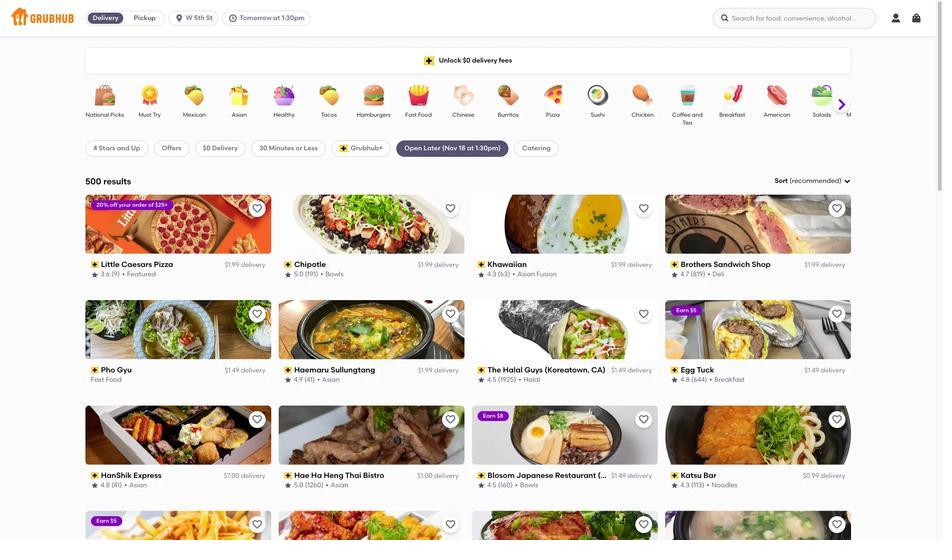 Task type: locate. For each thing, give the bounding box(es) containing it.
• for haemaru sullungtang
[[317, 376, 320, 384]]

4.3 left (63)
[[488, 271, 497, 279]]

subscription pass image for hae ha heng thai bistro
[[284, 473, 293, 479]]

star icon image left 4.3 (113)
[[671, 482, 679, 490]]

0 horizontal spatial $5
[[110, 518, 117, 525]]

subscription pass image left katsu
[[671, 473, 679, 479]]

asian for khawaiian
[[518, 271, 535, 279]]

• for brothers sandwich shop
[[708, 271, 711, 279]]

tomorrow at 1:30pm
[[240, 14, 305, 22]]

1 vertical spatial earn $5
[[96, 518, 117, 525]]

asian down hanshik express at the bottom of the page
[[129, 482, 147, 490]]

katsu bar logo image
[[665, 406, 851, 465]]

grubhub plus flag logo image left the grubhub+
[[339, 145, 349, 153]]

breakfast image
[[716, 85, 749, 106]]

1 vertical spatial $5
[[110, 518, 117, 525]]

yangji gamjatang logo image
[[665, 511, 851, 541]]

thai
[[345, 471, 362, 480]]

• asian
[[317, 376, 340, 384], [124, 482, 147, 490], [326, 482, 349, 490]]

• right "(9)"
[[122, 271, 125, 279]]

sushi image
[[582, 85, 615, 106]]

svg image inside w 5th st button
[[175, 14, 184, 23]]

4.3 for katsu bar
[[681, 482, 690, 490]]

1 horizontal spatial fast food
[[406, 112, 432, 118]]

5.0 (1260)
[[294, 482, 324, 490]]

0 horizontal spatial earn
[[96, 518, 109, 525]]

subscription pass image for egg tuck
[[671, 367, 679, 374]]

None field
[[775, 177, 851, 186]]

0 horizontal spatial bowls
[[326, 271, 344, 279]]

• right (1925)
[[519, 376, 522, 384]]

4.8 for egg tuck
[[681, 376, 690, 384]]

at right 18
[[467, 144, 474, 152]]

fees
[[499, 56, 512, 64]]

asian for hanshik express
[[129, 482, 147, 490]]

save this restaurant image for katsu bar
[[832, 414, 843, 425]]

• bowls for chipotle
[[321, 271, 344, 279]]

subscription pass image left the
[[478, 367, 486, 374]]

$1.99 delivery
[[225, 261, 266, 269], [418, 261, 459, 269], [612, 261, 652, 269], [805, 261, 846, 269], [418, 367, 459, 375]]

18
[[459, 144, 466, 152]]

1 vertical spatial • bowls
[[516, 482, 539, 490]]

subscription pass image left blosom
[[478, 473, 486, 479]]

brothers sandwich shop logo image
[[665, 195, 851, 254]]

0 vertical spatial $0
[[463, 56, 471, 64]]

(41) down haemaru
[[305, 376, 315, 384]]

halal
[[503, 366, 523, 375], [524, 376, 541, 384]]

hamburgers
[[357, 112, 391, 118]]

star icon image for hanshik express
[[91, 482, 98, 490]]

3.6
[[101, 271, 110, 279]]

svg image
[[891, 13, 902, 24], [911, 13, 923, 24], [229, 14, 238, 23]]

star icon image left 4.8 (644)
[[671, 377, 679, 384]]

0 vertical spatial 4.5
[[488, 376, 497, 384]]

subscription pass image left chipotle
[[284, 262, 293, 268]]

breakfast down "breakfast" image
[[720, 112, 746, 118]]

1 horizontal spatial svg image
[[721, 14, 730, 23]]

star icon image
[[91, 271, 98, 279], [284, 271, 292, 279], [478, 271, 485, 279], [671, 271, 679, 279], [284, 377, 292, 384], [478, 377, 485, 384], [671, 377, 679, 384], [91, 482, 98, 490], [284, 482, 292, 490], [478, 482, 485, 490], [671, 482, 679, 490]]

• down tuck
[[710, 376, 713, 384]]

• down hanshik express at the bottom of the page
[[124, 482, 127, 490]]

$0.99
[[803, 472, 820, 480]]

breakfast
[[720, 112, 746, 118], [715, 376, 745, 384]]

save this restaurant button for bulgogi hut logo at left bottom
[[442, 517, 459, 534]]

burritos image
[[492, 85, 525, 106]]

haemaru sullungtang
[[294, 366, 375, 375]]

delivery left the 30
[[212, 144, 238, 152]]

save this restaurant image
[[252, 203, 263, 214], [638, 203, 650, 214], [832, 203, 843, 214], [252, 309, 263, 320], [445, 309, 456, 320], [638, 309, 650, 320], [252, 414, 263, 425], [445, 414, 456, 425], [638, 414, 650, 425], [832, 414, 843, 425], [445, 520, 456, 531]]

$0 right unlock
[[463, 56, 471, 64]]

earn $5 for the egg tuck logo
[[677, 307, 697, 314]]

1 horizontal spatial bowls
[[520, 482, 539, 490]]

or
[[296, 144, 302, 152]]

save this restaurant button for the halal guys (koreatown, ca) logo
[[636, 306, 652, 323]]

• asian down hanshik express at the bottom of the page
[[124, 482, 147, 490]]

later
[[424, 144, 441, 152]]

• for blosom japanese restaurant (w 3rd st)
[[516, 482, 518, 490]]

tacos image
[[313, 85, 345, 106]]

subscription pass image for blosom japanese restaurant (w 3rd st)
[[478, 473, 486, 479]]

0 vertical spatial delivery
[[93, 14, 119, 22]]

$1.99 delivery for brothers sandwich shop
[[805, 261, 846, 269]]

subscription pass image left pho
[[91, 367, 99, 374]]

0 horizontal spatial 4.3
[[488, 271, 497, 279]]

results
[[103, 176, 131, 187]]

and
[[692, 112, 703, 118], [117, 144, 130, 152]]

save this restaurant image for pho gyu
[[252, 309, 263, 320]]

4.8 down egg
[[681, 376, 690, 384]]

4.8 (644)
[[681, 376, 708, 384]]

1 horizontal spatial 4.8
[[681, 376, 690, 384]]

bowls for blosom japanese restaurant (w 3rd st)
[[520, 482, 539, 490]]

1 vertical spatial (41)
[[112, 482, 122, 490]]

$1.99 delivery for little caesars pizza
[[225, 261, 266, 269]]

earn down 4.7
[[677, 307, 689, 314]]

4
[[93, 144, 97, 152]]

• right (113)
[[707, 482, 710, 490]]

the
[[488, 366, 502, 375]]

4.5 (1925)
[[488, 376, 517, 384]]

the halal guys (koreatown, ca) logo image
[[472, 300, 658, 360]]

sullungtang
[[331, 366, 375, 375]]

subscription pass image for little caesars pizza
[[91, 262, 99, 268]]

0 vertical spatial halal
[[503, 366, 523, 375]]

fast down the fast food image
[[406, 112, 417, 118]]

hamburgers image
[[358, 85, 390, 106]]

star icon image for blosom japanese restaurant (w 3rd st)
[[478, 482, 485, 490]]

• right (191)
[[321, 271, 323, 279]]

hae
[[294, 471, 310, 480]]

earn for egg tuck
[[677, 307, 689, 314]]

30
[[260, 144, 268, 152]]

fast down pho
[[91, 376, 104, 384]]

0 horizontal spatial pizza
[[154, 260, 173, 269]]

• down heng
[[326, 482, 329, 490]]

4.3 (113)
[[681, 482, 705, 490]]

$5 for the egg tuck logo
[[691, 307, 697, 314]]

star icon image left '4.5 (1925)'
[[478, 377, 485, 384]]

0 horizontal spatial • bowls
[[321, 271, 344, 279]]

recommended
[[793, 177, 840, 185]]

halal up (1925)
[[503, 366, 523, 375]]

at left 1:30pm on the top of the page
[[273, 14, 280, 22]]

$0
[[463, 56, 471, 64], [203, 144, 211, 152]]

coffee and tea image
[[672, 85, 704, 106]]

chicken image
[[627, 85, 659, 106]]

1 horizontal spatial food
[[418, 112, 432, 118]]

$1.99 delivery for haemaru sullungtang
[[418, 367, 459, 375]]

$25+
[[155, 202, 168, 208]]

0 vertical spatial grubhub plus flag logo image
[[424, 56, 435, 65]]

star icon image left 5.0 (1260)
[[284, 482, 292, 490]]

subscription pass image left 'hanshik' at left
[[91, 473, 99, 479]]

3.6 (9)
[[101, 271, 120, 279]]

heng
[[324, 471, 344, 480]]

subscription pass image left 'khawaiian'
[[478, 262, 486, 268]]

pizza up "featured"
[[154, 260, 173, 269]]

sushi
[[591, 112, 605, 118]]

earn $5 for boo's philly cheesesteaks (korea town) logo
[[96, 518, 117, 525]]

1 horizontal spatial 4.3
[[681, 482, 690, 490]]

1 5.0 from the top
[[294, 271, 304, 279]]

1 horizontal spatial at
[[467, 144, 474, 152]]

delivery for pho gyu
[[241, 367, 266, 375]]

1 horizontal spatial (41)
[[305, 376, 315, 384]]

subscription pass image for katsu bar
[[671, 473, 679, 479]]

2 horizontal spatial earn
[[677, 307, 689, 314]]

subscription pass image
[[478, 262, 486, 268], [478, 367, 486, 374], [478, 473, 486, 479], [671, 473, 679, 479]]

• bowls down japanese on the bottom of page
[[516, 482, 539, 490]]

2 5.0 from the top
[[294, 482, 304, 490]]

• left deli
[[708, 271, 711, 279]]

0 horizontal spatial delivery
[[93, 14, 119, 22]]

pizza
[[547, 112, 560, 118], [154, 260, 173, 269]]

pickup
[[134, 14, 156, 22]]

1 horizontal spatial and
[[692, 112, 703, 118]]

st)
[[625, 471, 635, 480]]

must try
[[139, 112, 161, 118]]

subscription pass image
[[91, 262, 99, 268], [284, 262, 293, 268], [671, 262, 679, 268], [91, 367, 99, 374], [284, 367, 293, 374], [671, 367, 679, 374], [91, 473, 99, 479], [284, 473, 293, 479]]

1 horizontal spatial grubhub plus flag logo image
[[424, 56, 435, 65]]

0 vertical spatial • bowls
[[321, 271, 344, 279]]

mexican image
[[178, 85, 211, 106]]

less
[[304, 144, 318, 152]]

1 vertical spatial food
[[106, 376, 122, 384]]

• right (63)
[[513, 271, 515, 279]]

4.3 down katsu
[[681, 482, 690, 490]]

4.8 down 'hanshik' at left
[[101, 482, 110, 490]]

$5 down "4.7 (819)"
[[691, 307, 697, 314]]

5.0 left (191)
[[294, 271, 304, 279]]

2 horizontal spatial svg image
[[911, 13, 923, 24]]

grubhub plus flag logo image left unlock
[[424, 56, 435, 65]]

1 vertical spatial earn
[[483, 413, 496, 419]]

pizza down pizza image
[[547, 112, 560, 118]]

hanshik express logo image
[[85, 406, 271, 465]]

• bowls for blosom japanese restaurant (w 3rd st)
[[516, 482, 539, 490]]

star icon image left 5.0 (191)
[[284, 271, 292, 279]]

chipotle logo image
[[279, 195, 465, 254]]

• halal
[[519, 376, 541, 384]]

fast food down the fast food image
[[406, 112, 432, 118]]

katsu bar
[[681, 471, 717, 480]]

national
[[86, 112, 109, 118]]

asian down haemaru sullungtang
[[322, 376, 340, 384]]

blosom japanese restaurant (w 3rd st) logo image
[[472, 406, 658, 465]]

delivery for brothers sandwich shop
[[821, 261, 846, 269]]

star icon image for hae ha heng thai bistro
[[284, 482, 292, 490]]

0 horizontal spatial 4.8
[[101, 482, 110, 490]]

little caesars pizza
[[101, 260, 173, 269]]

subscription pass image left brothers
[[671, 262, 679, 268]]

subscription pass image left little
[[91, 262, 99, 268]]

bowls
[[326, 271, 344, 279], [520, 482, 539, 490]]

5.0
[[294, 271, 304, 279], [294, 482, 304, 490]]

delivery for egg tuck
[[821, 367, 846, 375]]

save this restaurant image for the halal guys (koreatown, ca)
[[638, 309, 650, 320]]

5.0 for hae ha heng thai bistro
[[294, 482, 304, 490]]

save this restaurant button for khawaiian logo
[[636, 200, 652, 217]]

• asian down haemaru sullungtang
[[317, 376, 340, 384]]

burritos
[[498, 112, 519, 118]]

chinese
[[453, 112, 475, 118]]

0 vertical spatial pizza
[[547, 112, 560, 118]]

0 vertical spatial $5
[[691, 307, 697, 314]]

delivery left pickup
[[93, 14, 119, 22]]

earn $5 down 4.8 (41)
[[96, 518, 117, 525]]

0 horizontal spatial and
[[117, 144, 130, 152]]

1 vertical spatial $0
[[203, 144, 211, 152]]

1 horizontal spatial delivery
[[212, 144, 238, 152]]

subscription pass image for khawaiian
[[478, 262, 486, 268]]

at inside 'button'
[[273, 14, 280, 22]]

0 horizontal spatial svg image
[[229, 14, 238, 23]]

1 horizontal spatial pizza
[[547, 112, 560, 118]]

0 horizontal spatial food
[[106, 376, 122, 384]]

subscription pass image left "hae"
[[284, 473, 293, 479]]

• deli
[[708, 271, 725, 279]]

1 vertical spatial 4.8
[[101, 482, 110, 490]]

$1.49 for the halal guys (koreatown, ca)
[[612, 367, 626, 375]]

1 vertical spatial 4.5
[[488, 482, 497, 490]]

1 horizontal spatial halal
[[524, 376, 541, 384]]

• featured
[[122, 271, 156, 279]]

asian down hae ha heng thai bistro on the left
[[331, 482, 349, 490]]

$1.49 for blosom japanese restaurant (w 3rd st)
[[612, 472, 626, 480]]

earn down 4.8 (41)
[[96, 518, 109, 525]]

bowls right (191)
[[326, 271, 344, 279]]

$1.99 for little caesars pizza
[[225, 261, 239, 269]]

$1.49 delivery for egg tuck
[[805, 367, 846, 375]]

fast food down pho
[[91, 376, 122, 384]]

0 horizontal spatial fast food
[[91, 376, 122, 384]]

subscription pass image left egg
[[671, 367, 679, 374]]

1 horizontal spatial earn $5
[[677, 307, 697, 314]]

healthy image
[[268, 85, 301, 106]]

$1.49 for egg tuck
[[805, 367, 820, 375]]

earn left $8
[[483, 413, 496, 419]]

5.0 down "hae"
[[294, 482, 304, 490]]

st
[[206, 14, 213, 22]]

delivery for khawaiian
[[628, 261, 652, 269]]

grubhub plus flag logo image
[[424, 56, 435, 65], [339, 145, 349, 153]]

2 4.5 from the top
[[488, 482, 497, 490]]

food down pho gyu at bottom left
[[106, 376, 122, 384]]

1 vertical spatial grubhub plus flag logo image
[[339, 145, 349, 153]]

0 vertical spatial (41)
[[305, 376, 315, 384]]

• bowls right (191)
[[321, 271, 344, 279]]

1 horizontal spatial • bowls
[[516, 482, 539, 490]]

4.5 down the
[[488, 376, 497, 384]]

food
[[418, 112, 432, 118], [106, 376, 122, 384]]

and left up
[[117, 144, 130, 152]]

Search for food, convenience, alcohol... search field
[[713, 8, 877, 28]]

0 vertical spatial and
[[692, 112, 703, 118]]

delivery
[[472, 56, 498, 64], [241, 261, 266, 269], [434, 261, 459, 269], [628, 261, 652, 269], [821, 261, 846, 269], [241, 367, 266, 375], [434, 367, 459, 375], [628, 367, 652, 375], [821, 367, 846, 375], [241, 472, 266, 480], [434, 472, 459, 480], [628, 472, 652, 480], [821, 472, 846, 480]]

$7.00 delivery
[[224, 472, 266, 480]]

the halal guys (koreatown, ca)
[[488, 366, 606, 375]]

0 vertical spatial bowls
[[326, 271, 344, 279]]

save this restaurant image for haemaru sullungtang
[[445, 309, 456, 320]]

0 vertical spatial at
[[273, 14, 280, 22]]

4.8 (41)
[[101, 482, 122, 490]]

svg image inside tomorrow at 1:30pm 'button'
[[229, 14, 238, 23]]

2 vertical spatial earn
[[96, 518, 109, 525]]

1 horizontal spatial fast
[[406, 112, 417, 118]]

food down the fast food image
[[418, 112, 432, 118]]

star icon image left 4.7
[[671, 271, 679, 279]]

chicken
[[632, 112, 654, 118]]

0 horizontal spatial fast
[[91, 376, 104, 384]]

tomorrow at 1:30pm button
[[223, 11, 315, 26]]

star icon image left 4.8 (41)
[[91, 482, 98, 490]]

national picks image
[[89, 85, 121, 106]]

delivery for hanshik express
[[241, 472, 266, 480]]

0 horizontal spatial (41)
[[112, 482, 122, 490]]

grubhub plus flag logo image for unlock $0 delivery fees
[[424, 56, 435, 65]]

bowls down japanese on the bottom of page
[[520, 482, 539, 490]]

0 horizontal spatial halal
[[503, 366, 523, 375]]

fast food image
[[402, 85, 435, 106]]

$1.00
[[418, 472, 433, 480]]

0 vertical spatial 4.3
[[488, 271, 497, 279]]

1 vertical spatial and
[[117, 144, 130, 152]]

must
[[139, 112, 152, 118]]

star icon image left 4.5 (160)
[[478, 482, 485, 490]]

save this restaurant image
[[445, 203, 456, 214], [832, 309, 843, 320], [252, 520, 263, 531], [638, 520, 650, 531], [832, 520, 843, 531]]

4.3 (63)
[[488, 271, 510, 279]]

delivery for hae ha heng thai bistro
[[434, 472, 459, 480]]

• for khawaiian
[[513, 271, 515, 279]]

5th
[[194, 14, 205, 22]]

1 vertical spatial at
[[467, 144, 474, 152]]

save this restaurant button for pho gyu logo
[[249, 306, 266, 323]]

(63)
[[498, 271, 510, 279]]

star icon image left 4.9
[[284, 377, 292, 384]]

0 vertical spatial breakfast
[[720, 112, 746, 118]]

1 4.5 from the top
[[488, 376, 497, 384]]

earn $5 down 4.7
[[677, 307, 697, 314]]

$1.49 delivery
[[225, 367, 266, 375], [612, 367, 652, 375], [805, 367, 846, 375], [612, 472, 652, 480]]

star icon image left 4.3 (63)
[[478, 271, 485, 279]]

4.5 left (160)
[[488, 482, 497, 490]]

4 stars and up
[[93, 144, 140, 152]]

$0 right 'offers'
[[203, 144, 211, 152]]

halal down guys at the bottom of page
[[524, 376, 541, 384]]

1 vertical spatial pizza
[[154, 260, 173, 269]]

katsu
[[681, 471, 702, 480]]

svg image
[[175, 14, 184, 23], [721, 14, 730, 23], [844, 178, 851, 185]]

• right (160)
[[516, 482, 518, 490]]

save this restaurant button for the chipotle logo
[[442, 200, 459, 217]]

brothers
[[681, 260, 712, 269]]

$5
[[691, 307, 697, 314], [110, 518, 117, 525]]

4.3 for khawaiian
[[488, 271, 497, 279]]

1 vertical spatial halal
[[524, 376, 541, 384]]

mexican
[[183, 112, 206, 118]]

20%
[[96, 202, 109, 208]]

0 horizontal spatial at
[[273, 14, 280, 22]]

1 vertical spatial 4.3
[[681, 482, 690, 490]]

0 horizontal spatial grubhub plus flag logo image
[[339, 145, 349, 153]]

0 vertical spatial 5.0
[[294, 271, 304, 279]]

star icon image for brothers sandwich shop
[[671, 271, 679, 279]]

pho gyu logo image
[[85, 300, 271, 360]]

0 vertical spatial earn $5
[[677, 307, 697, 314]]

offers
[[162, 144, 182, 152]]

0 horizontal spatial earn $5
[[96, 518, 117, 525]]

haemaru
[[294, 366, 329, 375]]

and up tea
[[692, 112, 703, 118]]

asian
[[232, 112, 247, 118], [518, 271, 535, 279], [322, 376, 340, 384], [129, 482, 147, 490], [331, 482, 349, 490]]

4.9 (41)
[[294, 376, 315, 384]]

4.8
[[681, 376, 690, 384], [101, 482, 110, 490]]

earn for blosom japanese restaurant (w 3rd st)
[[483, 413, 496, 419]]

hae ha heng thai bistro logo image
[[279, 406, 465, 465]]

0 vertical spatial 4.8
[[681, 376, 690, 384]]

1 vertical spatial delivery
[[212, 144, 238, 152]]

subscription pass image left haemaru
[[284, 367, 293, 374]]

1 vertical spatial bowls
[[520, 482, 539, 490]]

1 horizontal spatial $5
[[691, 307, 697, 314]]

• asian down hae ha heng thai bistro on the left
[[326, 482, 349, 490]]

star icon image for egg tuck
[[671, 377, 679, 384]]

(41) down 'hanshik' at left
[[112, 482, 122, 490]]

star icon image left 3.6
[[91, 271, 98, 279]]

grubhub+
[[351, 144, 383, 152]]

0 horizontal spatial svg image
[[175, 14, 184, 23]]

save this restaurant image for hae ha heng thai bistro
[[445, 414, 456, 425]]

$1.99 for khawaiian
[[612, 261, 626, 269]]

• down haemaru
[[317, 376, 320, 384]]

0 vertical spatial food
[[418, 112, 432, 118]]

asian left fusion
[[518, 271, 535, 279]]

4.3
[[488, 271, 497, 279], [681, 482, 690, 490]]

$1.99 delivery for khawaiian
[[612, 261, 652, 269]]

breakfast right (644)
[[715, 376, 745, 384]]

0 vertical spatial earn
[[677, 307, 689, 314]]

1 vertical spatial 5.0
[[294, 482, 304, 490]]

$5 down 4.8 (41)
[[110, 518, 117, 525]]

1 horizontal spatial earn
[[483, 413, 496, 419]]

chipotle
[[294, 260, 326, 269]]

egg tuck
[[681, 366, 715, 375]]

• for chipotle
[[321, 271, 323, 279]]

save this restaurant button for hae ha heng thai bistro logo
[[442, 411, 459, 428]]

fast
[[406, 112, 417, 118], [91, 376, 104, 384]]

1 vertical spatial fast food
[[91, 376, 122, 384]]

1 horizontal spatial svg image
[[891, 13, 902, 24]]

delivery inside delivery button
[[93, 14, 119, 22]]



Task type: describe. For each thing, give the bounding box(es) containing it.
30 minutes or less
[[260, 144, 318, 152]]

haemaru sullungtang  logo image
[[279, 300, 465, 360]]

w 5th st button
[[169, 11, 223, 26]]

(w
[[598, 471, 609, 480]]

save this restaurant button for waba grill logo
[[636, 517, 652, 534]]

(41) for haemaru
[[305, 376, 315, 384]]

subscription pass image for the halal guys (koreatown, ca)
[[478, 367, 486, 374]]

unlock
[[439, 56, 462, 64]]

20% off your order of $25+
[[96, 202, 168, 208]]

sort ( recommended )
[[775, 177, 842, 185]]

hanshik
[[101, 471, 132, 480]]

pho
[[101, 366, 115, 375]]

$1.99 delivery for chipotle
[[418, 261, 459, 269]]

1 vertical spatial fast
[[91, 376, 104, 384]]

up
[[131, 144, 140, 152]]

star icon image for chipotle
[[284, 271, 292, 279]]

little
[[101, 260, 120, 269]]

unlock $0 delivery fees
[[439, 56, 512, 64]]

star icon image for katsu bar
[[671, 482, 679, 490]]

off
[[110, 202, 117, 208]]

egg
[[681, 366, 696, 375]]

featured
[[127, 271, 156, 279]]

must try image
[[133, 85, 166, 106]]

save this restaurant button for hanshik express logo
[[249, 411, 266, 428]]

500
[[85, 176, 101, 187]]

express
[[134, 471, 162, 480]]

delivery for the halal guys (koreatown, ca)
[[628, 367, 652, 375]]

save this restaurant image for hanshik express
[[252, 414, 263, 425]]

delivery for katsu bar
[[821, 472, 846, 480]]

asian down "asian" image
[[232, 112, 247, 118]]

1:30pm
[[282, 14, 305, 22]]

khawaiian
[[488, 260, 527, 269]]

(819)
[[691, 271, 706, 279]]

(41) for hanshik
[[112, 482, 122, 490]]

save this restaurant button for yangji gamjatang logo
[[829, 517, 846, 534]]

blosom japanese restaurant (w 3rd st)
[[488, 471, 635, 480]]

delivery for haemaru sullungtang
[[434, 367, 459, 375]]

bulgogi hut logo image
[[279, 511, 465, 541]]

your
[[119, 202, 131, 208]]

mediterranean
[[847, 112, 888, 118]]

delivery for little caesars pizza
[[241, 261, 266, 269]]

khawaiian logo image
[[472, 195, 658, 254]]

• for egg tuck
[[710, 376, 713, 384]]

$1.99 for brothers sandwich shop
[[805, 261, 820, 269]]

0 vertical spatial fast
[[406, 112, 417, 118]]

asian for haemaru sullungtang
[[322, 376, 340, 384]]

noodles
[[712, 482, 738, 490]]

salads
[[813, 112, 832, 118]]

w
[[186, 14, 193, 22]]

• for little caesars pizza
[[122, 271, 125, 279]]

delivery button
[[86, 11, 125, 26]]

save this restaurant image for khawaiian
[[638, 203, 650, 214]]

• for hanshik express
[[124, 482, 127, 490]]

open
[[405, 144, 422, 152]]

order
[[132, 202, 147, 208]]

• asian for sullungtang
[[317, 376, 340, 384]]

halal for •
[[524, 376, 541, 384]]

star icon image for the halal guys (koreatown, ca)
[[478, 377, 485, 384]]

brothers sandwich shop
[[681, 260, 771, 269]]

(1260)
[[305, 482, 324, 490]]

1 horizontal spatial $0
[[463, 56, 471, 64]]

save this restaurant button for brothers sandwich shop logo
[[829, 200, 846, 217]]

4.5 for the halal guys (koreatown, ca)
[[488, 376, 497, 384]]

bar
[[704, 471, 717, 480]]

4.7
[[681, 271, 690, 279]]

waba grill logo image
[[472, 511, 658, 541]]

5.0 for chipotle
[[294, 271, 304, 279]]

save this restaurant image for the chipotle logo
[[445, 203, 456, 214]]

star icon image for haemaru sullungtang
[[284, 377, 292, 384]]

star icon image for little caesars pizza
[[91, 271, 98, 279]]

save this restaurant image for yangji gamjatang logo
[[832, 520, 843, 531]]

$5 for boo's philly cheesesteaks (korea town) logo
[[110, 518, 117, 525]]

delivery for chipotle
[[434, 261, 459, 269]]

pizza image
[[537, 85, 570, 106]]

5.0 (191)
[[294, 271, 318, 279]]

coffee
[[673, 112, 691, 118]]

4.5 (160)
[[488, 482, 513, 490]]

salads image
[[806, 85, 839, 106]]

$1.99 for chipotle
[[418, 261, 433, 269]]

star icon image for khawaiian
[[478, 271, 485, 279]]

tomorrow
[[240, 14, 272, 22]]

sandwich
[[714, 260, 751, 269]]

fusion
[[537, 271, 557, 279]]

subscription pass image for haemaru sullungtang
[[284, 367, 293, 374]]

(nov
[[442, 144, 458, 152]]

earn $8
[[483, 413, 504, 419]]

bowls for chipotle
[[326, 271, 344, 279]]

halal for the
[[503, 366, 523, 375]]

(113)
[[692, 482, 705, 490]]

picks
[[110, 112, 124, 118]]

asian image
[[223, 85, 256, 106]]

egg tuck logo image
[[665, 300, 851, 360]]

• noodles
[[707, 482, 738, 490]]

main navigation navigation
[[0, 0, 937, 36]]

• breakfast
[[710, 376, 745, 384]]

$7.00
[[224, 472, 239, 480]]

• asian for express
[[124, 482, 147, 490]]

• for hae ha heng thai bistro
[[326, 482, 329, 490]]

chinese image
[[447, 85, 480, 106]]

4.7 (819)
[[681, 271, 706, 279]]

$1.49 delivery for pho gyu
[[225, 367, 266, 375]]

japanese
[[517, 471, 554, 480]]

500 results
[[85, 176, 131, 187]]

$0.99 delivery
[[803, 472, 846, 480]]

w 5th st
[[186, 14, 213, 22]]

and inside coffee and tea
[[692, 112, 703, 118]]

bistro
[[363, 471, 385, 480]]

stars
[[99, 144, 115, 152]]

american image
[[761, 85, 794, 106]]

subscription pass image for hanshik express
[[91, 473, 99, 479]]

$8
[[497, 413, 504, 419]]

$1.49 for pho gyu
[[225, 367, 239, 375]]

grubhub plus flag logo image for grubhub+
[[339, 145, 349, 153]]

pho gyu
[[101, 366, 132, 375]]

save this restaurant image for waba grill logo
[[638, 520, 650, 531]]

blosom
[[488, 471, 515, 480]]

guys
[[525, 366, 543, 375]]

save this restaurant image for brothers sandwich shop
[[832, 203, 843, 214]]

boo's philly cheesesteaks (korea town) logo image
[[85, 511, 271, 541]]

• for katsu bar
[[707, 482, 710, 490]]

hanshik express
[[101, 471, 162, 480]]

$1.49 delivery for blosom japanese restaurant (w 3rd st)
[[612, 472, 652, 480]]

national picks
[[86, 112, 124, 118]]

healthy
[[274, 112, 295, 118]]

1 vertical spatial breakfast
[[715, 376, 745, 384]]

4.8 for hanshik express
[[101, 482, 110, 490]]

coffee and tea
[[673, 112, 703, 126]]

(9)
[[112, 271, 120, 279]]

subscription pass image for brothers sandwich shop
[[671, 262, 679, 268]]

0 horizontal spatial $0
[[203, 144, 211, 152]]

0 vertical spatial fast food
[[406, 112, 432, 118]]

catering
[[523, 144, 551, 152]]

subscription pass image for pho gyu
[[91, 367, 99, 374]]

delivery for blosom japanese restaurant (w 3rd st)
[[628, 472, 652, 480]]

little caesars pizza logo image
[[85, 195, 271, 254]]

none field containing sort
[[775, 177, 851, 186]]

caesars
[[121, 260, 152, 269]]

$0 delivery
[[203, 144, 238, 152]]

)
[[840, 177, 842, 185]]

tacos
[[321, 112, 337, 118]]

(160)
[[498, 482, 513, 490]]

• asian for ha
[[326, 482, 349, 490]]

subscription pass image for chipotle
[[284, 262, 293, 268]]

open later (nov 18 at 1:30pm)
[[405, 144, 501, 152]]

• for the halal guys (koreatown, ca)
[[519, 376, 522, 384]]

tea
[[683, 120, 693, 126]]

save this restaurant button for katsu bar logo
[[829, 411, 846, 428]]

2 horizontal spatial svg image
[[844, 178, 851, 185]]

$1.49 delivery for the halal guys (koreatown, ca)
[[612, 367, 652, 375]]

$1.99 for haemaru sullungtang
[[418, 367, 433, 375]]

tuck
[[697, 366, 715, 375]]

3rd
[[611, 471, 623, 480]]



Task type: vqa. For each thing, say whether or not it's contained in the screenshot.
"Katsu Bar" at right
yes



